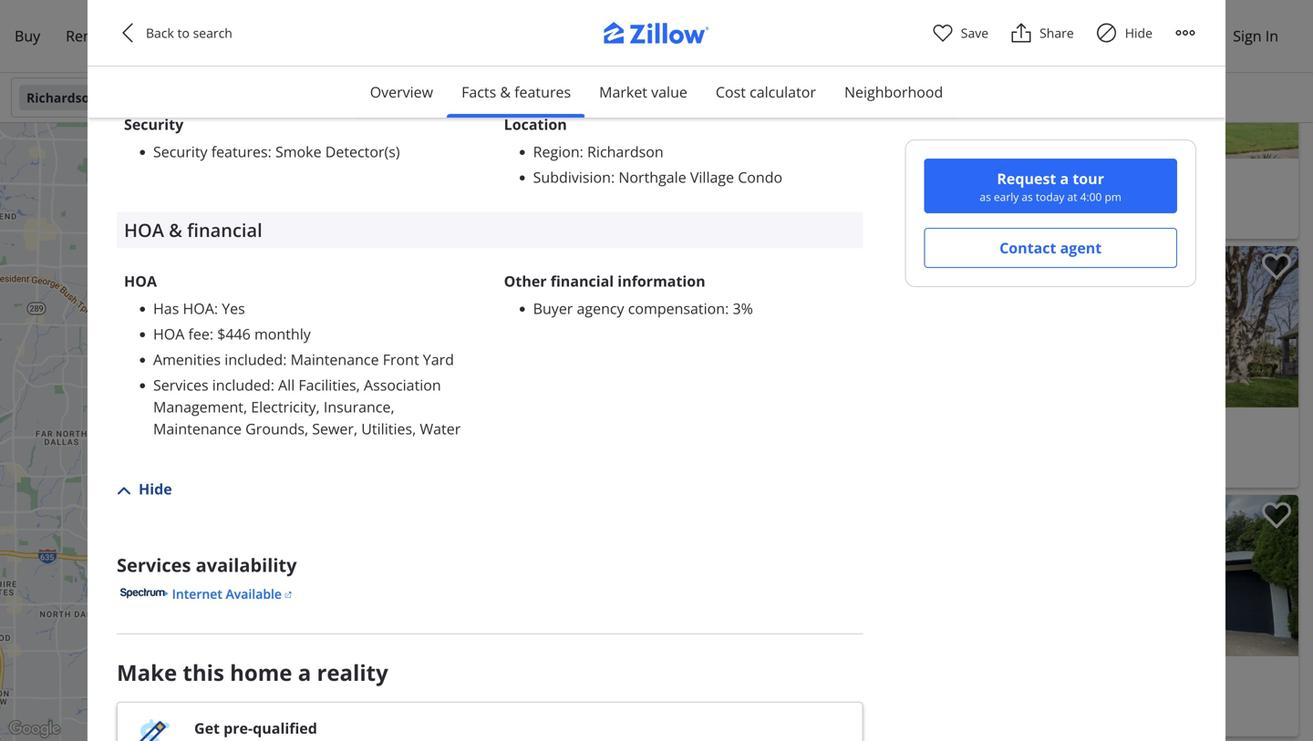 Task type: vqa. For each thing, say whether or not it's contained in the screenshot.


Task type: describe. For each thing, give the bounding box(es) containing it.
1901 cornell dr, richardson, tx 75081 image
[[644, 495, 968, 657]]

community & neighborhood
[[124, 61, 374, 86]]

0 vertical spatial property images, use arrow keys to navigate, image 1 of 27 group
[[644, 0, 968, 163]]

2 for 4 bds
[[697, 688, 705, 706]]

subdivision
[[533, 167, 611, 187]]

1 as from the left
[[980, 189, 991, 204]]

2 ba for 1,692
[[249, 435, 274, 453]]

get
[[194, 719, 220, 738]]

$369,000 inside map region
[[203, 409, 281, 434]]

availability
[[196, 553, 297, 578]]

days
[[674, 255, 699, 270]]

facilities,
[[299, 375, 360, 395]]

maintenance inside the all facilities, association management, electricity, insurance, maintenance grounds, sewer, utilities, water
[[153, 419, 242, 439]]

boundary
[[516, 147, 578, 165]]

- for 1,692 sqft
[[350, 435, 354, 453]]

4,000 sqft
[[1068, 190, 1126, 208]]

dr, down the 1,906
[[730, 710, 747, 728]]

ba for 1,692 sqft
[[259, 435, 274, 453]]

chevron right image
[[1268, 67, 1290, 89]]

utilities,
[[361, 419, 416, 439]]

home loans link
[[159, 15, 270, 57]]

zillow logo image
[[584, 22, 730, 54]]

property images, use arrow keys to navigate, image 1 of 27 group inside map region
[[0, 242, 717, 407]]

share image
[[1011, 22, 1033, 44]]

206 trailridge dr, richardson, tx 75081
[[651, 212, 885, 229]]

hoa & financial
[[124, 217, 262, 243]]

& for neighborhood
[[232, 61, 245, 86]]

sewer
[[298, 0, 340, 8]]

75080
[[1179, 212, 1215, 229]]

rent
[[66, 26, 97, 46]]

get pre-qualified
[[194, 719, 317, 738]]

monthly
[[255, 324, 311, 344]]

1 vertical spatial security
[[153, 142, 208, 161]]

2 as from the left
[[1022, 189, 1033, 204]]

buyer
[[533, 299, 573, 318]]

0 horizontal spatial financial
[[187, 217, 262, 243]]

save
[[961, 24, 989, 42]]

advertise
[[1084, 26, 1147, 46]]

close image
[[586, 150, 598, 162]]

get pre-qualified button
[[117, 702, 863, 742]]

more image
[[1175, 22, 1197, 44]]

save button
[[932, 22, 989, 44]]

tx for 206 trailridge dr, richardson, tx 75081
[[831, 212, 845, 229]]

1129 melrose dr, richardson, tx 75080
[[983, 212, 1215, 229]]

all
[[278, 375, 295, 395]]

early
[[994, 189, 1019, 204]]

has hoa : yes hoa fee : $446 monthly amenities included : maintenance front yard
[[153, 299, 454, 369]]

203 island dr, richardson, tx 75081 image
[[975, 495, 1299, 657]]

services for services availability
[[117, 553, 191, 578]]

sat.
[[1025, 255, 1046, 270]]

hide link
[[117, 478, 172, 500]]

compensation
[[628, 299, 725, 318]]

keyboard
[[284, 730, 322, 741]]

richardson, for $369,000
[[757, 212, 827, 229]]

front
[[383, 350, 419, 369]]

2 chevron down image from the left
[[653, 90, 668, 105]]

keyboard shortcuts
[[284, 730, 363, 741]]

house for 4,000 sqft
[[1137, 190, 1175, 208]]

0 horizontal spatial a
[[298, 658, 311, 688]]

open:
[[990, 255, 1022, 270]]

: left close image
[[580, 142, 584, 161]]

market value button
[[585, 67, 702, 118]]

1 chevron down image from the left
[[365, 90, 380, 105]]

richardson, down 1,906 sqft
[[751, 710, 821, 728]]

3 bds
[[203, 435, 235, 453]]

neighborhood button
[[830, 67, 958, 118]]

12-
[[1048, 255, 1064, 270]]

98 days on zillow
[[659, 255, 751, 270]]

zillow
[[719, 255, 751, 270]]

location region : richardson subdivision : northgale village condo
[[504, 114, 783, 187]]

1,906
[[737, 688, 769, 706]]

2 ba for 1,906
[[697, 688, 723, 706]]

facts
[[462, 82, 496, 102]]

remove boundary button
[[445, 138, 615, 174]]

advertise link
[[1071, 15, 1160, 57]]

530k
[[337, 347, 361, 360]]

1 vertical spatial included
[[212, 375, 271, 395]]

back to search
[[146, 24, 233, 42]]

property images, use arrow keys to navigate, image 1 of 40 group
[[975, 0, 1299, 163]]

sqft for 1,906 sqft
[[773, 688, 795, 706]]

features for &
[[515, 82, 571, 102]]

1,906 sqft
[[737, 688, 795, 706]]

qualified
[[253, 719, 317, 738]]

bds for 1,906
[[662, 688, 684, 706]]

- house for sale for 1,692 sqft
[[350, 435, 443, 453]]

chevron up image
[[117, 484, 131, 498]]

richardson inside location region : richardson subdivision : northgale village condo
[[588, 142, 664, 161]]

main navigation
[[0, 0, 1314, 73]]

house for 1,906 sqft
[[806, 688, 844, 706]]

4 bds for 4
[[983, 190, 1015, 208]]

make
[[117, 658, 177, 688]]

keyboard shortcuts button
[[284, 729, 363, 742]]

management,
[[153, 397, 247, 417]]

dr, for $1,389,999
[[1066, 212, 1084, 229]]

heart image
[[932, 22, 954, 44]]

overview
[[370, 82, 433, 102]]

rentals
[[1008, 26, 1058, 46]]

has
[[153, 299, 179, 318]]

tx for 1129 melrose dr, richardson, tx 75080
[[1161, 212, 1175, 229]]

melrose
[[1015, 212, 1063, 229]]

yes
[[222, 299, 245, 318]]

4 ba
[[1029, 190, 1054, 208]]

northgale
[[619, 167, 687, 187]]

on
[[702, 255, 716, 270]]

market value
[[599, 82, 688, 102]]

property images, use arrow keys to navigate, image 1 of 13 group
[[644, 246, 968, 408]]

neighborhood
[[845, 82, 944, 102]]

1 horizontal spatial $369,000
[[651, 164, 730, 189]]

association
[[364, 375, 441, 395]]

richardson tx
[[26, 89, 117, 106]]

1129
[[983, 212, 1012, 229]]

yard
[[423, 350, 454, 369]]

google image
[[5, 718, 65, 742]]

home
[[172, 26, 213, 46]]

sale for 1,906 sqft
[[868, 688, 892, 706]]

contact agent button
[[924, 228, 1178, 268]]

value
[[652, 82, 688, 102]]

0 vertical spatial chevron right image
[[937, 67, 959, 89]]

0 vertical spatial security
[[124, 114, 184, 134]]

skip link list tab list
[[356, 67, 958, 119]]

available,
[[344, 0, 409, 8]]

in
[[1266, 26, 1279, 46]]

bds for 4,000
[[993, 190, 1015, 208]]

2 for 3 bds
[[249, 435, 256, 453]]

maintenance inside has hoa : yes hoa fee : $446 monthly amenities included : maintenance front yard
[[291, 350, 379, 369]]

this
[[183, 658, 224, 688]]

other
[[504, 271, 547, 291]]

chevron right image inside property images, use arrow keys to navigate, image 1 of 39 group
[[1268, 565, 1290, 587]]

4 for 4,000 sqft
[[983, 190, 990, 208]]

1901
[[651, 710, 681, 728]]

features for security
[[211, 142, 268, 161]]

509k
[[290, 373, 313, 387]]

map region
[[0, 116, 812, 742]]

agent
[[1061, 238, 1102, 258]]

3 chevron down image from the left
[[905, 90, 920, 105]]



Task type: locate. For each thing, give the bounding box(es) containing it.
help link
[[1162, 15, 1219, 57]]

ba inside map region
[[259, 435, 274, 453]]

chevron down image
[[365, 90, 380, 105], [653, 90, 668, 105], [905, 90, 920, 105]]

0 vertical spatial sqft
[[1104, 190, 1126, 208]]

1 vertical spatial for
[[399, 435, 416, 453]]

1 chevron down image from the left
[[482, 90, 496, 105]]

water right available,
[[412, 0, 453, 8]]

sqft inside map region
[[324, 435, 346, 453]]

village
[[690, 167, 734, 187]]

- house for sale down 'insurance,'
[[350, 435, 443, 453]]

make this home a reality
[[117, 658, 388, 688]]

services down 'amenities'
[[153, 375, 209, 395]]

1129 melrose dr, richardson, tx 75080 image
[[975, 0, 1299, 159]]

- house for sale for 1,906 sqft
[[799, 688, 892, 706]]

2 vertical spatial chevron right image
[[1268, 565, 1290, 587]]

hide
[[1125, 24, 1153, 42], [139, 479, 172, 499]]

$369,000 up 3 bds
[[203, 409, 281, 434]]

for up 75080
[[1179, 190, 1196, 208]]

manage
[[950, 26, 1004, 46]]

remove boundary
[[462, 147, 578, 165]]

& right facts
[[500, 82, 511, 102]]

sign in
[[1234, 26, 1279, 46]]

property images, use arrow keys to navigate, image 1 of 27 group
[[644, 0, 968, 163], [0, 242, 717, 407]]

1209 creekwood dr, garland, tx 75044 image
[[975, 246, 1299, 408]]

550k link
[[299, 387, 335, 404]]

0 horizontal spatial 2 ba
[[249, 435, 274, 453]]

3%
[[733, 299, 753, 318]]

other financial information buyer agency compensation : 3%
[[504, 271, 753, 318]]

included inside has hoa : yes hoa fee : $446 monthly amenities included : maintenance front yard
[[225, 350, 283, 369]]

0 horizontal spatial house
[[357, 435, 395, 453]]

bds up 1129
[[993, 190, 1015, 208]]

remove
[[462, 147, 513, 165]]

security security features : smoke detector(s)
[[124, 114, 400, 161]]

1 horizontal spatial -
[[799, 688, 803, 706]]

ba
[[1039, 190, 1054, 208], [259, 435, 274, 453], [708, 688, 723, 706]]

2pm
[[1064, 255, 1088, 270]]

1 horizontal spatial save this home image
[[1263, 5, 1292, 31]]

206
[[651, 212, 673, 229]]

sqft right "1,692"
[[324, 435, 346, 453]]

: left northgale
[[611, 167, 615, 187]]

1 horizontal spatial - house for sale
[[799, 688, 892, 706]]

0 vertical spatial $369,000
[[651, 164, 730, 189]]

575k link
[[185, 432, 221, 449]]

2 save this home image from the left
[[1263, 5, 1292, 31]]

request
[[997, 169, 1057, 188]]

save this home image left save at the right top of page
[[931, 5, 961, 31]]

services included :
[[153, 375, 278, 395]]

1 horizontal spatial financial
[[551, 271, 614, 291]]

for for 1,906 sqft
[[848, 688, 865, 706]]

chevron right image
[[937, 67, 959, 89], [1268, 316, 1290, 338], [1268, 565, 1290, 587]]

features inside button
[[515, 82, 571, 102]]

richardson, for $1,389,999
[[1088, 212, 1158, 229]]

2 horizontal spatial for
[[1179, 190, 1196, 208]]

: left smoke
[[268, 142, 272, 161]]

ba left "1,692"
[[259, 435, 274, 453]]

4 bds up 1129
[[983, 190, 1015, 208]]

cornell
[[684, 710, 726, 728]]

4 bds for 2
[[651, 688, 684, 706]]

4 up "1901"
[[651, 688, 659, 706]]

1 horizontal spatial hide
[[1125, 24, 1153, 42]]

features
[[515, 82, 571, 102], [211, 142, 268, 161]]

sale right 'utilities,'
[[419, 435, 443, 453]]

1 horizontal spatial 2
[[697, 688, 705, 706]]

0 horizontal spatial sale
[[419, 435, 443, 453]]

1 horizontal spatial chevron down image
[[795, 90, 809, 105]]

$446
[[217, 324, 251, 344]]

2 horizontal spatial sale
[[1199, 190, 1223, 208]]

2 inside map region
[[249, 435, 256, 453]]

1 vertical spatial ba
[[259, 435, 274, 453]]

buy link
[[2, 15, 53, 57]]

1 vertical spatial a
[[298, 658, 311, 688]]

4 left the today
[[1029, 190, 1036, 208]]

1 horizontal spatial 4
[[983, 190, 990, 208]]

1 horizontal spatial maintenance
[[291, 350, 379, 369]]

tx for 1901 cornell dr, richardson, tx 75081
[[824, 710, 839, 728]]

0 horizontal spatial chevron down image
[[365, 90, 380, 105]]

2 ba right 3 bds
[[249, 435, 274, 453]]

1 horizontal spatial house
[[806, 688, 844, 706]]

pre-
[[224, 719, 253, 738]]

1 vertical spatial - house for sale
[[350, 435, 443, 453]]

0 horizontal spatial bds
[[213, 435, 235, 453]]

advertisement region
[[117, 584, 863, 605]]

property images, use arrow keys to navigate, image 1 of 21 group
[[644, 495, 968, 657]]

1 vertical spatial sale
[[419, 435, 443, 453]]

sale up 75080
[[1199, 190, 1223, 208]]

1 vertical spatial hide
[[139, 479, 172, 499]]

2 vertical spatial for
[[848, 688, 865, 706]]

0 horizontal spatial for
[[399, 435, 416, 453]]

chevron down image right cost
[[795, 90, 809, 105]]

0 vertical spatial features
[[515, 82, 571, 102]]

1,692
[[288, 435, 320, 453]]

- house for sale for 4,000 sqft
[[1130, 190, 1223, 208]]

all facilities, association management, electricity, insurance, maintenance grounds, sewer, utilities, water
[[153, 375, 461, 439]]

:
[[268, 142, 272, 161], [580, 142, 584, 161], [611, 167, 615, 187], [214, 299, 218, 318], [725, 299, 729, 318], [210, 324, 214, 344], [283, 350, 287, 369], [271, 375, 274, 395]]

1 horizontal spatial sqft
[[773, 688, 795, 706]]

2 vertical spatial -
[[799, 688, 803, 706]]

sale inside map region
[[419, 435, 443, 453]]

206 trailridge dr, richardson, tx 75081 image
[[644, 0, 968, 159], [195, 242, 456, 404], [456, 242, 717, 404]]

hide for hide icon
[[1125, 24, 1153, 42]]

sqft right 4:00
[[1104, 190, 1126, 208]]

dr, for $369,000
[[736, 212, 754, 229]]

75081 for 206 trailridge dr, richardson, tx 75081
[[848, 212, 885, 229]]

for down association
[[399, 435, 416, 453]]

services for services included :
[[153, 375, 209, 395]]

2 horizontal spatial 4
[[1029, 190, 1036, 208]]

1 horizontal spatial ba
[[708, 688, 723, 706]]

sqft for 4,000 sqft
[[1104, 190, 1126, 208]]

2 vertical spatial - house for sale
[[799, 688, 892, 706]]

- up 1901 cornell dr, richardson, tx 75081 link
[[799, 688, 803, 706]]

: inside other financial information buyer agency compensation : 3%
[[725, 299, 729, 318]]

for inside map region
[[399, 435, 416, 453]]

0 horizontal spatial maintenance
[[153, 419, 242, 439]]

information
[[618, 271, 706, 291]]

1 vertical spatial sqft
[[324, 435, 346, 453]]

services down "hide" link
[[117, 553, 191, 578]]

back
[[146, 24, 174, 42]]

chevron right image inside "property images, use arrow keys to navigate, image 1 of 37" group
[[1268, 316, 1290, 338]]

features up location
[[515, 82, 571, 102]]

0 vertical spatial services
[[153, 375, 209, 395]]

manage rentals
[[950, 26, 1058, 46]]

bds for 1,692
[[213, 435, 235, 453]]

for for 1,692 sqft
[[399, 435, 416, 453]]

features inside security security features : smoke detector(s)
[[211, 142, 268, 161]]

dr, down 4,000
[[1066, 212, 1084, 229]]

0 horizontal spatial richardson
[[26, 89, 98, 106]]

0 vertical spatial sale
[[1199, 190, 1223, 208]]

1 vertical spatial water
[[420, 419, 461, 439]]

house up 1901 cornell dr, richardson, tx 75081 link
[[806, 688, 844, 706]]

sale for 1,692 sqft
[[419, 435, 443, 453]]

1 vertical spatial bds
[[213, 435, 235, 453]]

location
[[504, 114, 567, 134]]

water inside sewer available, water available
[[412, 0, 453, 8]]

help
[[1175, 26, 1206, 46]]

4:00
[[1081, 189, 1102, 204]]

a up at
[[1061, 169, 1069, 188]]

0 vertical spatial hide
[[1125, 24, 1153, 42]]

2 horizontal spatial ba
[[1039, 190, 1054, 208]]

1 save this home image from the left
[[931, 5, 961, 31]]

a right home
[[298, 658, 311, 688]]

reality
[[317, 658, 388, 688]]

&
[[232, 61, 245, 86], [500, 82, 511, 102], [169, 217, 182, 243]]

request a tour as early as today at 4:00 pm
[[980, 169, 1122, 204]]

0 vertical spatial ba
[[1039, 190, 1054, 208]]

0 horizontal spatial chevron down image
[[482, 90, 496, 105]]

1 vertical spatial property images, use arrow keys to navigate, image 1 of 27 group
[[0, 242, 717, 407]]

2 horizontal spatial - house for sale
[[1130, 190, 1223, 208]]

: left yes
[[214, 299, 218, 318]]

as down request
[[1022, 189, 1033, 204]]

0 vertical spatial maintenance
[[291, 350, 379, 369]]

richardson, down condo
[[757, 212, 827, 229]]

sell link
[[110, 15, 159, 57]]

financial up agency
[[551, 271, 614, 291]]

1 vertical spatial 2
[[697, 688, 705, 706]]

: left 3%
[[725, 299, 729, 318]]

575k
[[191, 434, 214, 447]]

sqft for 1,692 sqft
[[324, 435, 346, 453]]

for up 1901 cornell dr, richardson, tx 75081 link
[[848, 688, 865, 706]]

included down $446
[[225, 350, 283, 369]]

: inside security security features : smoke detector(s)
[[268, 142, 272, 161]]

security
[[124, 114, 184, 134], [153, 142, 208, 161]]

: left all
[[271, 375, 274, 395]]

1 horizontal spatial a
[[1061, 169, 1069, 188]]

0 vertical spatial included
[[225, 350, 283, 369]]

- house for sale up 1901 cornell dr, richardson, tx 75081 link
[[799, 688, 892, 706]]

richardson inside filters element
[[26, 89, 98, 106]]

2 ba up the cornell
[[697, 688, 723, 706]]

contact agent
[[1000, 238, 1102, 258]]

ba for 4,000 sqft
[[1039, 190, 1054, 208]]

chevron left image
[[117, 22, 139, 44], [653, 67, 675, 89], [984, 67, 1006, 89], [204, 312, 226, 334], [653, 316, 675, 338]]

- right pm
[[1130, 190, 1134, 208]]

detector(s)
[[325, 142, 400, 161]]

house
[[1137, 190, 1175, 208], [357, 435, 395, 453], [806, 688, 844, 706]]

2 horizontal spatial chevron down image
[[905, 90, 920, 105]]

water right 'utilities,'
[[420, 419, 461, 439]]

hide inside hide button
[[139, 479, 172, 499]]

sale
[[1199, 190, 1223, 208], [419, 435, 443, 453], [868, 688, 892, 706]]

save this home image right sign
[[1263, 5, 1292, 31]]

- house for sale inside map region
[[350, 435, 443, 453]]

house inside map region
[[357, 435, 395, 453]]

1 horizontal spatial bds
[[662, 688, 684, 706]]

hide right chevron up image
[[139, 479, 172, 499]]

ba up melrose
[[1039, 190, 1054, 208]]

financial inside other financial information buyer agency compensation : 3%
[[551, 271, 614, 291]]

2 ba inside map region
[[249, 435, 274, 453]]

4 bds up "1901"
[[651, 688, 684, 706]]

982 s weatherred dr #c, richardson, tx 75080 image
[[644, 246, 968, 408]]

2 up the cornell
[[697, 688, 705, 706]]

back to search link
[[117, 22, 254, 44]]

1 vertical spatial 2 ba
[[697, 688, 723, 706]]

$369,000 up trailridge
[[651, 164, 730, 189]]

75081 for 1901 cornell dr, richardson, tx 75081
[[842, 710, 878, 728]]

4 for 1,906 sqft
[[651, 688, 659, 706]]

financial up yes
[[187, 217, 262, 243]]

0 vertical spatial 2
[[249, 435, 256, 453]]

save this home image for $1,389,999
[[1263, 5, 1292, 31]]

cost calculator button
[[701, 67, 831, 118]]

house for 1,692 sqft
[[357, 435, 395, 453]]

features left smoke
[[211, 142, 268, 161]]

sale for 4,000 sqft
[[1199, 190, 1223, 208]]

75081
[[848, 212, 885, 229], [842, 710, 878, 728]]

market
[[599, 82, 648, 102]]

richardson
[[26, 89, 98, 106], [588, 142, 664, 161]]

1 vertical spatial house
[[357, 435, 395, 453]]

2 horizontal spatial &
[[500, 82, 511, 102]]

calculator
[[750, 82, 816, 102]]

1 vertical spatial $369,000
[[203, 409, 281, 434]]

2 horizontal spatial -
[[1130, 190, 1134, 208]]

0 horizontal spatial -
[[350, 435, 354, 453]]

loans
[[217, 26, 257, 46]]

4 left the early
[[983, 190, 990, 208]]

0 vertical spatial financial
[[187, 217, 262, 243]]

maintenance down management,
[[153, 419, 242, 439]]

& inside button
[[500, 82, 511, 102]]

a inside request a tour as early as today at 4:00 pm
[[1061, 169, 1069, 188]]

1 horizontal spatial features
[[515, 82, 571, 102]]

- for 1,906 sqft
[[799, 688, 803, 706]]

1 vertical spatial 75081
[[842, 710, 878, 728]]

open: sat. 12-2pm
[[990, 255, 1088, 270]]

ba for 1,906 sqft
[[708, 688, 723, 706]]

richardson up northgale
[[588, 142, 664, 161]]

1 vertical spatial services
[[117, 553, 191, 578]]

550k
[[306, 389, 329, 402]]

for
[[1179, 190, 1196, 208], [399, 435, 416, 453], [848, 688, 865, 706]]

chevron down image up the "remove"
[[482, 90, 496, 105]]

chevron left image inside the property images, use arrow keys to navigate, image 1 of 13 group
[[653, 316, 675, 338]]

2
[[249, 435, 256, 453], [697, 688, 705, 706]]

0 horizontal spatial - house for sale
[[350, 435, 443, 453]]

1901 cornell dr, richardson, tx 75081
[[651, 710, 878, 728]]

bds up "1901"
[[662, 688, 684, 706]]

98
[[659, 255, 671, 270]]

save this home image
[[931, 5, 961, 31], [1263, 5, 1292, 31]]

: left $446
[[210, 324, 214, 344]]

2 vertical spatial ba
[[708, 688, 723, 706]]

- house for sale up 75080
[[1130, 190, 1223, 208]]

315k
[[210, 338, 233, 352]]

1 vertical spatial maintenance
[[153, 419, 242, 439]]

dr, right trailridge
[[736, 212, 754, 229]]

& for features
[[500, 82, 511, 102]]

save this home image
[[931, 254, 961, 280], [1263, 254, 1292, 280], [1263, 503, 1292, 529]]

included down "315k" link
[[212, 375, 271, 395]]

house up the 1129 melrose dr, richardson, tx 75080 link
[[1137, 190, 1175, 208]]

search
[[193, 24, 233, 42]]

0 vertical spatial 4 bds
[[983, 190, 1015, 208]]

hide image
[[1096, 22, 1118, 44]]

services
[[153, 375, 209, 395], [117, 553, 191, 578]]

house down 'insurance,'
[[357, 435, 395, 453]]

shortcuts
[[324, 730, 363, 741]]

0 vertical spatial 75081
[[848, 212, 885, 229]]

as left the early
[[980, 189, 991, 204]]

2 chevron down image from the left
[[795, 90, 809, 105]]

- for 4,000 sqft
[[1130, 190, 1134, 208]]

bds inside map region
[[213, 435, 235, 453]]

4,000
[[1068, 190, 1100, 208]]

3
[[203, 435, 210, 453]]

0 vertical spatial a
[[1061, 169, 1069, 188]]

richardson down rent link
[[26, 89, 98, 106]]

save this home image for $369,000
[[931, 5, 961, 31]]

bds right 3
[[213, 435, 235, 453]]

for for 4,000 sqft
[[1179, 190, 1196, 208]]

315k link
[[204, 337, 240, 353]]

chevron down image
[[482, 90, 496, 105], [795, 90, 809, 105]]

0 vertical spatial water
[[412, 0, 453, 8]]

: up all
[[283, 350, 287, 369]]

richardson, down pm
[[1088, 212, 1158, 229]]

2 vertical spatial sqft
[[773, 688, 795, 706]]

1 vertical spatial richardson
[[588, 142, 664, 161]]

sale up 1901 cornell dr, richardson, tx 75081 link
[[868, 688, 892, 706]]

region
[[533, 142, 580, 161]]

0 vertical spatial richardson
[[26, 89, 98, 106]]

1 vertical spatial 4 bds
[[651, 688, 684, 706]]

2 right 3 bds
[[249, 435, 256, 453]]

2 horizontal spatial sqft
[[1104, 190, 1126, 208]]

- right the 1,692 sqft
[[350, 435, 354, 453]]

bds
[[993, 190, 1015, 208], [213, 435, 235, 453], [662, 688, 684, 706]]

0 vertical spatial 2 ba
[[249, 435, 274, 453]]

0 horizontal spatial ba
[[259, 435, 274, 453]]

ba up the cornell
[[708, 688, 723, 706]]

0 vertical spatial house
[[1137, 190, 1175, 208]]

sqft up 1901 cornell dr, richardson, tx 75081
[[773, 688, 795, 706]]

trailridge
[[677, 212, 733, 229]]

pencil and dollar image
[[132, 718, 172, 742]]

0 horizontal spatial 2
[[249, 435, 256, 453]]

0 vertical spatial - house for sale
[[1130, 190, 1223, 208]]

& for financial
[[169, 217, 182, 243]]

1129 melrose dr, richardson, tx 75080 link
[[983, 210, 1292, 232]]

1 horizontal spatial for
[[848, 688, 865, 706]]

& down loans
[[232, 61, 245, 86]]

0 vertical spatial -
[[1130, 190, 1134, 208]]

2 vertical spatial sale
[[868, 688, 892, 706]]

0 horizontal spatial &
[[169, 217, 182, 243]]

sell
[[123, 26, 146, 46]]

1 horizontal spatial 4 bds
[[983, 190, 1015, 208]]

2 vertical spatial house
[[806, 688, 844, 706]]

& up has
[[169, 217, 182, 243]]

hide right hide icon
[[1125, 24, 1153, 42]]

cost calculator
[[716, 82, 816, 102]]

2 horizontal spatial house
[[1137, 190, 1175, 208]]

hide for chevron up image
[[139, 479, 172, 499]]

- inside map region
[[350, 435, 354, 453]]

buy
[[15, 26, 40, 46]]

filters element
[[0, 73, 1314, 123]]

sewer,
[[312, 419, 358, 439]]

water inside the all facilities, association management, electricity, insurance, maintenance grounds, sewer, utilities, water
[[420, 419, 461, 439]]

maintenance up facilities,
[[291, 350, 379, 369]]

tx inside filters element
[[101, 89, 117, 106]]

0 horizontal spatial save this home image
[[931, 5, 961, 31]]

0 horizontal spatial 4 bds
[[651, 688, 684, 706]]

property images, use arrow keys to navigate, image 1 of 37 group
[[975, 246, 1299, 412]]

0 horizontal spatial hide
[[139, 479, 172, 499]]

$1,389,999
[[983, 164, 1076, 189]]

property images, use arrow keys to navigate, image 1 of 39 group
[[975, 495, 1299, 661]]

minus image
[[585, 697, 604, 717]]

to
[[177, 24, 190, 42]]

1 horizontal spatial chevron down image
[[653, 90, 668, 105]]

1 horizontal spatial sale
[[868, 688, 892, 706]]



